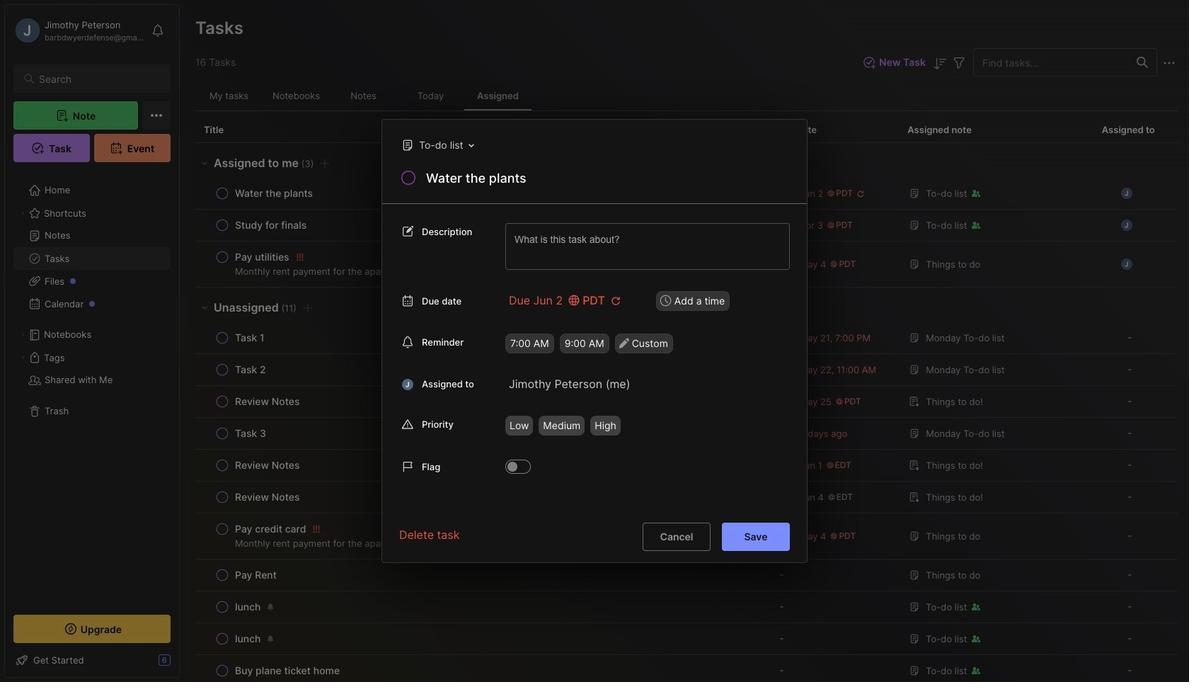 Task type: locate. For each thing, give the bounding box(es) containing it.
expand notebooks image
[[18, 331, 27, 339]]

tree
[[5, 171, 179, 602]]

0 vertical spatial create a task image
[[317, 155, 334, 172]]

create a task image
[[317, 155, 334, 172], [300, 299, 317, 316]]

review notes 7 cell
[[235, 394, 300, 409]]

row group
[[195, 143, 1178, 682]]

pay rent 12 cell
[[235, 568, 277, 582]]

lunch 13 cell
[[235, 600, 261, 614]]

1 horizontal spatial create a task image
[[317, 155, 334, 172]]

pay credit card 11 cell
[[235, 522, 306, 536]]

None search field
[[39, 70, 158, 87]]

review notes 9 cell
[[235, 458, 300, 472]]

study for finals 2 cell
[[235, 218, 307, 232]]

Find tasks… text field
[[974, 51, 1129, 74]]

Go to note or move task field
[[394, 135, 479, 155]]

0 horizontal spatial create a task image
[[300, 299, 317, 316]]

task 3 8 cell
[[235, 426, 266, 441]]

none search field inside main element
[[39, 70, 158, 87]]

pay utilities 3 cell
[[235, 250, 289, 264]]

row
[[195, 178, 1178, 210], [204, 183, 760, 203], [195, 210, 1178, 241], [204, 215, 760, 235], [195, 241, 1178, 288], [204, 247, 760, 281], [195, 322, 1178, 354], [204, 328, 760, 348], [195, 354, 1178, 386], [204, 360, 760, 380], [195, 386, 1178, 418], [204, 392, 760, 411], [195, 418, 1178, 450], [204, 424, 760, 443], [195, 450, 1178, 482], [204, 455, 760, 475], [195, 482, 1178, 513], [204, 487, 760, 507], [195, 513, 1178, 559], [204, 519, 760, 553], [195, 559, 1178, 591], [204, 565, 760, 585], [195, 591, 1178, 623], [204, 597, 760, 617], [195, 623, 1178, 655], [204, 629, 760, 649], [195, 655, 1178, 682], [204, 661, 760, 681]]

task 2 6 cell
[[235, 363, 266, 377]]

Search text field
[[39, 72, 158, 86]]



Task type: describe. For each thing, give the bounding box(es) containing it.
What is this task about? text field
[[506, 223, 790, 270]]

Enter task text field
[[425, 169, 790, 193]]

main element
[[0, 0, 184, 682]]

1 vertical spatial create a task image
[[300, 299, 317, 316]]

lunch 14 cell
[[235, 632, 261, 646]]

expand tags image
[[18, 353, 27, 362]]

buy plane ticket home 15 cell
[[235, 664, 340, 678]]

water the plants 1 cell
[[235, 186, 313, 200]]

tree inside main element
[[5, 171, 179, 602]]

task 1 5 cell
[[235, 331, 265, 345]]

review notes 10 cell
[[235, 490, 300, 504]]



Task type: vqa. For each thing, say whether or not it's contained in the screenshot.
on to the right
no



